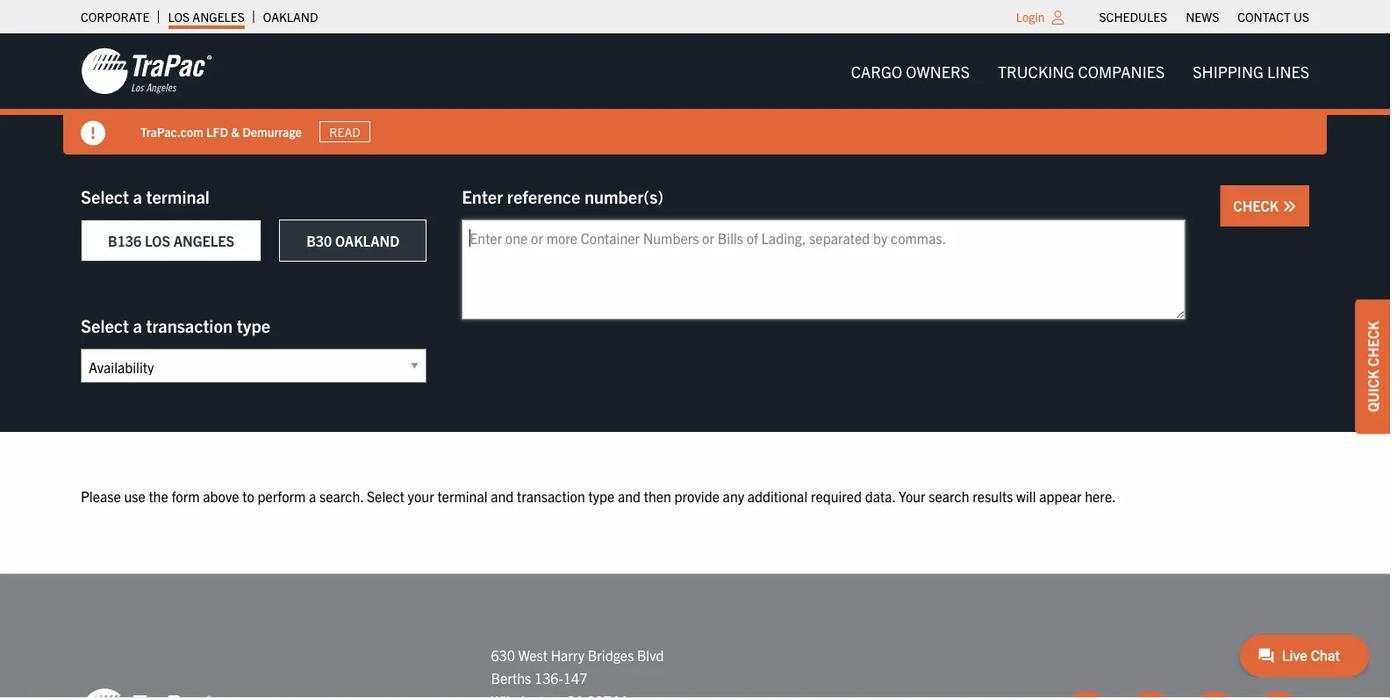 Task type: locate. For each thing, give the bounding box(es) containing it.
trucking companies
[[998, 61, 1165, 81]]

reference
[[507, 185, 581, 207]]

select down the b136
[[81, 314, 129, 336]]

b30
[[307, 232, 332, 249]]

trucking companies link
[[984, 53, 1180, 89]]

footer
[[0, 574, 1391, 698]]

and left the then
[[618, 487, 641, 504]]

0 vertical spatial type
[[237, 314, 271, 336]]

a left search.
[[309, 487, 316, 504]]

1 vertical spatial terminal
[[438, 487, 488, 504]]

a up the b136
[[133, 185, 142, 207]]

enter
[[462, 185, 503, 207]]

to
[[243, 487, 254, 504]]

terminal right your
[[438, 487, 488, 504]]

1 vertical spatial type
[[589, 487, 615, 504]]

a for terminal
[[133, 185, 142, 207]]

bridges
[[588, 646, 634, 664]]

berths
[[491, 669, 531, 686]]

terminal up b136 los angeles
[[146, 185, 210, 207]]

oakland right b30
[[335, 232, 400, 249]]

cargo owners link
[[837, 53, 984, 89]]

0 vertical spatial menu bar
[[1091, 4, 1319, 29]]

contact us
[[1238, 9, 1310, 25]]

angeles left oakland link
[[193, 9, 245, 25]]

0 vertical spatial los angeles image
[[81, 47, 213, 96]]

oakland
[[263, 9, 318, 25], [335, 232, 400, 249]]

a for transaction
[[133, 314, 142, 336]]

select a terminal
[[81, 185, 210, 207]]

trapac.com lfd & demurrage
[[140, 123, 302, 139]]

2 vertical spatial select
[[367, 487, 405, 504]]

perform
[[258, 487, 306, 504]]

0 vertical spatial check
[[1234, 197, 1283, 214]]

1 horizontal spatial and
[[618, 487, 641, 504]]

0 vertical spatial terminal
[[146, 185, 210, 207]]

check button
[[1221, 185, 1310, 227]]

los right corporate
[[168, 9, 190, 25]]

1 vertical spatial los angeles image
[[81, 687, 213, 698]]

select up the b136
[[81, 185, 129, 207]]

angeles down select a terminal
[[174, 232, 235, 249]]

0 horizontal spatial check
[[1234, 197, 1283, 214]]

quick check
[[1365, 321, 1382, 412]]

0 vertical spatial angeles
[[193, 9, 245, 25]]

select left your
[[367, 487, 405, 504]]

1 vertical spatial oakland
[[335, 232, 400, 249]]

a
[[133, 185, 142, 207], [133, 314, 142, 336], [309, 487, 316, 504]]

banner containing cargo owners
[[0, 33, 1391, 155]]

oakland link
[[263, 4, 318, 29]]

news link
[[1186, 4, 1220, 29]]

1 vertical spatial select
[[81, 314, 129, 336]]

and right your
[[491, 487, 514, 504]]

and
[[491, 487, 514, 504], [618, 487, 641, 504]]

menu bar containing cargo owners
[[837, 53, 1324, 89]]

1 vertical spatial check
[[1365, 321, 1382, 367]]

footer containing 630 west harry bridges blvd
[[0, 574, 1391, 698]]

transaction
[[146, 314, 233, 336], [517, 487, 585, 504]]

shipping lines
[[1194, 61, 1310, 81]]

light image
[[1052, 11, 1065, 25]]

schedules
[[1100, 9, 1168, 25]]

select for select a terminal
[[81, 185, 129, 207]]

los
[[168, 9, 190, 25], [145, 232, 170, 249]]

0 vertical spatial a
[[133, 185, 142, 207]]

los angeles image
[[81, 47, 213, 96], [81, 687, 213, 698]]

search.
[[320, 487, 364, 504]]

0 horizontal spatial type
[[237, 314, 271, 336]]

corporate link
[[81, 4, 150, 29]]

solid image
[[1283, 199, 1297, 213]]

menu bar
[[1091, 4, 1319, 29], [837, 53, 1324, 89]]

0 vertical spatial los
[[168, 9, 190, 25]]

0 horizontal spatial transaction
[[146, 314, 233, 336]]

a down the b136
[[133, 314, 142, 336]]

menu bar down light image
[[837, 53, 1324, 89]]

companies
[[1079, 61, 1165, 81]]

number(s)
[[585, 185, 664, 207]]

here.
[[1086, 487, 1117, 504]]

0 vertical spatial select
[[81, 185, 129, 207]]

0 horizontal spatial and
[[491, 487, 514, 504]]

contact us link
[[1238, 4, 1310, 29]]

1 horizontal spatial terminal
[[438, 487, 488, 504]]

1 vertical spatial menu bar
[[837, 53, 1324, 89]]

check
[[1234, 197, 1283, 214], [1365, 321, 1382, 367]]

1 horizontal spatial oakland
[[335, 232, 400, 249]]

news
[[1186, 9, 1220, 25]]

trucking
[[998, 61, 1075, 81]]

please
[[81, 487, 121, 504]]

quick check link
[[1356, 299, 1391, 434]]

solid image
[[81, 121, 105, 145]]

your
[[899, 487, 926, 504]]

1 vertical spatial a
[[133, 314, 142, 336]]

your
[[408, 487, 434, 504]]

b136
[[108, 232, 142, 249]]

1 los angeles image from the top
[[81, 47, 213, 96]]

2 los angeles image from the top
[[81, 687, 213, 698]]

banner
[[0, 33, 1391, 155]]

type
[[237, 314, 271, 336], [589, 487, 615, 504]]

additional
[[748, 487, 808, 504]]

above
[[203, 487, 239, 504]]

1 vertical spatial transaction
[[517, 487, 585, 504]]

2 vertical spatial a
[[309, 487, 316, 504]]

lfd
[[206, 123, 228, 139]]

0 horizontal spatial oakland
[[263, 9, 318, 25]]

terminal
[[146, 185, 210, 207], [438, 487, 488, 504]]

demurrage
[[243, 123, 302, 139]]

los right the b136
[[145, 232, 170, 249]]

select a transaction type
[[81, 314, 271, 336]]

oakland right los angeles link
[[263, 9, 318, 25]]

login link
[[1017, 9, 1045, 25]]

select
[[81, 185, 129, 207], [81, 314, 129, 336], [367, 487, 405, 504]]

menu bar up the shipping
[[1091, 4, 1319, 29]]

angeles
[[193, 9, 245, 25], [174, 232, 235, 249]]



Task type: vqa. For each thing, say whether or not it's contained in the screenshot.
Shipping Lines on the top right of the page
yes



Task type: describe. For each thing, give the bounding box(es) containing it.
quick
[[1365, 370, 1382, 412]]

0 vertical spatial oakland
[[263, 9, 318, 25]]

b30 oakland
[[307, 232, 400, 249]]

contact
[[1238, 9, 1291, 25]]

1 horizontal spatial check
[[1365, 321, 1382, 367]]

blvd
[[638, 646, 664, 664]]

provide
[[675, 487, 720, 504]]

1 horizontal spatial type
[[589, 487, 615, 504]]

read
[[330, 124, 361, 140]]

cargo
[[851, 61, 903, 81]]

corporate
[[81, 9, 150, 25]]

Enter reference number(s) text field
[[462, 220, 1186, 320]]

lines
[[1268, 61, 1310, 81]]

cargo owners
[[851, 61, 970, 81]]

use
[[124, 487, 146, 504]]

b136 los angeles
[[108, 232, 235, 249]]

read link
[[320, 121, 371, 142]]

will
[[1017, 487, 1037, 504]]

west
[[519, 646, 548, 664]]

please use the form above to perform a search. select your terminal and transaction type and then provide any additional required data. your search results will appear here.
[[81, 487, 1117, 504]]

the
[[149, 487, 168, 504]]

menu bar containing schedules
[[1091, 4, 1319, 29]]

shipping lines link
[[1180, 53, 1324, 89]]

check inside button
[[1234, 197, 1283, 214]]

select for select a transaction type
[[81, 314, 129, 336]]

shipping
[[1194, 61, 1264, 81]]

data.
[[866, 487, 896, 504]]

schedules link
[[1100, 4, 1168, 29]]

us
[[1294, 9, 1310, 25]]

0 vertical spatial transaction
[[146, 314, 233, 336]]

owners
[[906, 61, 970, 81]]

630
[[491, 646, 515, 664]]

1 horizontal spatial transaction
[[517, 487, 585, 504]]

1 vertical spatial los
[[145, 232, 170, 249]]

results
[[973, 487, 1014, 504]]

search
[[929, 487, 970, 504]]

147
[[564, 669, 588, 686]]

then
[[644, 487, 672, 504]]

los angeles link
[[168, 4, 245, 29]]

1 vertical spatial angeles
[[174, 232, 235, 249]]

form
[[172, 487, 200, 504]]

0 horizontal spatial terminal
[[146, 185, 210, 207]]

enter reference number(s)
[[462, 185, 664, 207]]

login
[[1017, 9, 1045, 25]]

2 and from the left
[[618, 487, 641, 504]]

630 west harry bridges blvd berths 136-147
[[491, 646, 664, 686]]

los angeles image inside footer
[[81, 687, 213, 698]]

required
[[811, 487, 862, 504]]

harry
[[551, 646, 585, 664]]

appear
[[1040, 487, 1082, 504]]

136-
[[535, 669, 564, 686]]

any
[[723, 487, 745, 504]]

&
[[231, 123, 240, 139]]

los angeles
[[168, 9, 245, 25]]

trapac.com
[[140, 123, 204, 139]]

1 and from the left
[[491, 487, 514, 504]]



